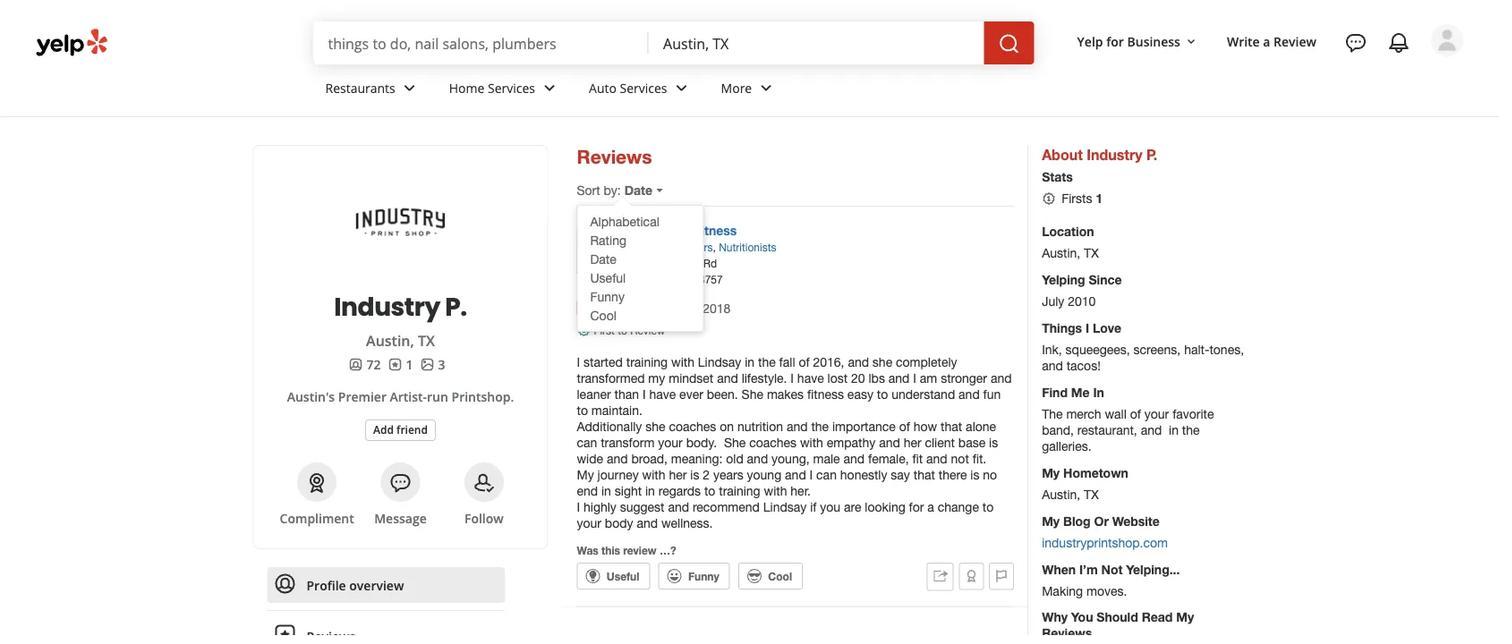 Task type: vqa. For each thing, say whether or not it's contained in the screenshot.
5
no



Task type: locate. For each thing, give the bounding box(es) containing it.
ruby a. image
[[1432, 24, 1464, 56]]

tx up since
[[1084, 245, 1099, 260]]

compliment image
[[306, 473, 328, 494]]

embody fitness image
[[577, 223, 631, 277]]

useful link up 5.0 star rating image
[[578, 269, 703, 287]]

useful link down the this on the left bottom
[[577, 563, 650, 590]]

lindsay
[[698, 355, 742, 370], [763, 500, 807, 515]]

restaurants link
[[311, 64, 435, 116]]

16 photos v2 image
[[420, 358, 435, 372]]

write a review link
[[1220, 25, 1324, 57]]

coaches up body.
[[669, 419, 717, 434]]

she up lbs
[[873, 355, 893, 370]]

i left started at left bottom
[[577, 355, 580, 370]]

reviews down the why
[[1042, 626, 1092, 637]]

funny link
[[578, 287, 703, 306], [659, 563, 730, 590]]

am
[[920, 371, 938, 386]]

fun
[[984, 387, 1001, 402]]

and up journey
[[607, 452, 628, 466]]

24 chevron down v2 image
[[399, 78, 421, 99], [756, 78, 777, 99]]

is down alone on the bottom
[[989, 436, 998, 450]]

review inside user actions element
[[1274, 33, 1317, 50]]

date for rating
[[590, 252, 617, 266]]

industry
[[1087, 146, 1143, 163], [334, 289, 440, 325]]

1 horizontal spatial she
[[873, 355, 893, 370]]

1 horizontal spatial 24 chevron down v2 image
[[756, 78, 777, 99]]

cool link down recommend
[[739, 563, 803, 590]]

ever
[[680, 387, 704, 402]]

training up my
[[626, 355, 668, 370]]

i
[[1086, 320, 1090, 335], [577, 355, 580, 370], [791, 371, 794, 386], [913, 371, 917, 386], [643, 387, 646, 402], [810, 468, 813, 483], [577, 500, 580, 515]]

0 vertical spatial coaches
[[669, 419, 717, 434]]

0 vertical spatial for
[[1107, 33, 1124, 50]]

friends element
[[349, 355, 381, 373]]

tx inside "embody fitness trainers , nutritionists 6800 burnet rd austin, tx 78757"
[[678, 273, 690, 286]]

24 chevron down v2 image inside home services link
[[539, 78, 561, 99]]

0 horizontal spatial can
[[577, 436, 597, 450]]

more
[[721, 79, 752, 96]]

services right home
[[488, 79, 535, 96]]

1 horizontal spatial have
[[798, 371, 824, 386]]

none field up home services
[[328, 33, 635, 53]]

1 horizontal spatial funny
[[688, 570, 720, 583]]

austin, inside location austin, tx
[[1042, 245, 1081, 260]]

and up young
[[747, 452, 768, 466]]

industry up 16 review v2 icon
[[334, 289, 440, 325]]

1 horizontal spatial a
[[1264, 33, 1271, 50]]

for inside button
[[1107, 33, 1124, 50]]

0 vertical spatial funny
[[590, 289, 625, 304]]

that down fit
[[914, 468, 936, 483]]

1 vertical spatial that
[[914, 468, 936, 483]]

i inside things i love ink, squeegees, screens, halt-tones, and tacos!
[[1086, 320, 1090, 335]]

to down lbs
[[877, 387, 888, 402]]

yelp for business
[[1078, 33, 1181, 50]]

review down 5.0 star rating image
[[630, 324, 665, 337]]

of right wall
[[1131, 406, 1141, 421]]

24 chevron down v2 image inside restaurants link
[[399, 78, 421, 99]]

1 horizontal spatial lindsay
[[763, 500, 807, 515]]

recommend
[[693, 500, 760, 515]]

rating link
[[578, 231, 703, 250]]

0 horizontal spatial 24 chevron down v2 image
[[539, 78, 561, 99]]

1 horizontal spatial coaches
[[750, 436, 797, 450]]

1 horizontal spatial reviews
[[1042, 626, 1092, 637]]

alphabetical link
[[578, 212, 703, 231]]

rating
[[590, 233, 627, 248]]

message image
[[390, 473, 411, 494]]

1 horizontal spatial her
[[904, 436, 922, 450]]

overview
[[349, 577, 404, 594]]

with down young
[[764, 484, 787, 499]]

services
[[488, 79, 535, 96], [620, 79, 667, 96]]

None search field
[[314, 21, 1038, 64]]

2 horizontal spatial the
[[1183, 422, 1200, 437]]

24 chevron down v2 image for auto services
[[671, 78, 693, 99]]

additionally
[[577, 419, 642, 434]]

fall
[[779, 355, 795, 370]]

0 vertical spatial training
[[626, 355, 668, 370]]

1 vertical spatial reviews
[[1042, 626, 1092, 637]]

find me in the merch wall of your favorite band, restaurant, and  in the galleries.
[[1042, 385, 1215, 453]]

my up end
[[577, 468, 594, 483]]

2 24 chevron down v2 image from the left
[[756, 78, 777, 99]]

my hometown austin, tx
[[1042, 465, 1129, 502]]

is left 2 at the bottom left
[[691, 468, 700, 483]]

cool inside alphabetical rating date useful funny cool
[[590, 308, 617, 323]]

menu
[[578, 212, 703, 325]]

0 vertical spatial a
[[1264, 33, 1271, 50]]

lifestyle.
[[742, 371, 787, 386]]

i up 'her.'
[[810, 468, 813, 483]]

industry right about
[[1087, 146, 1143, 163]]

review right write
[[1274, 33, 1317, 50]]

p. inside "industry p. austin, tx"
[[445, 289, 467, 325]]

1 horizontal spatial that
[[941, 419, 963, 434]]

why
[[1042, 610, 1068, 625]]

useful up 5.0 star rating image
[[590, 270, 626, 285]]

and down ink,
[[1042, 358, 1063, 373]]

have up fitness
[[798, 371, 824, 386]]

embody fitness trainers , nutritionists 6800 burnet rd austin, tx 78757
[[642, 223, 777, 286]]

0 vertical spatial she
[[873, 355, 893, 370]]

20
[[851, 371, 865, 386]]

24 chevron down v2 image
[[539, 78, 561, 99], [671, 78, 693, 99]]

1 horizontal spatial is
[[971, 468, 980, 483]]

my right read
[[1177, 610, 1195, 625]]

1 vertical spatial 1
[[406, 356, 413, 373]]

reviews up sort by: date
[[577, 145, 652, 168]]

her up fit
[[904, 436, 922, 450]]

none field find
[[328, 33, 635, 53]]

0 horizontal spatial for
[[909, 500, 924, 515]]

firsts 1
[[1062, 191, 1103, 206]]

0 vertical spatial industry
[[1087, 146, 1143, 163]]

can up wide
[[577, 436, 597, 450]]

austin, up the "blog"
[[1042, 487, 1081, 502]]

premier
[[338, 388, 387, 405]]

0 vertical spatial date
[[625, 183, 653, 198]]

1 horizontal spatial can
[[817, 468, 837, 483]]

years
[[714, 468, 744, 483]]

business categories element
[[311, 64, 1464, 116]]

i down end
[[577, 500, 580, 515]]

my down the galleries.
[[1042, 465, 1060, 480]]

with up mindset
[[672, 355, 695, 370]]

tx up 16 photos v2
[[418, 331, 435, 351]]

reviews element
[[388, 355, 413, 373]]

0 horizontal spatial 24 chevron down v2 image
[[399, 78, 421, 99]]

and up young,
[[787, 419, 808, 434]]

sight
[[615, 484, 642, 499]]

making
[[1042, 584, 1083, 598]]

and up fun
[[991, 371, 1012, 386]]

0 horizontal spatial have
[[649, 387, 676, 402]]

services right auto
[[620, 79, 667, 96]]

she up transform
[[646, 419, 666, 434]]

1 horizontal spatial cool link
[[739, 563, 803, 590]]

1 horizontal spatial services
[[620, 79, 667, 96]]

her.
[[791, 484, 811, 499]]

1 vertical spatial industry
[[334, 289, 440, 325]]

24 chevron down v2 image right more
[[756, 78, 777, 99]]

0 vertical spatial useful
[[590, 270, 626, 285]]

my inside my hometown austin, tx
[[1042, 465, 1060, 480]]

0 vertical spatial review
[[1274, 33, 1317, 50]]

2 horizontal spatial is
[[989, 436, 998, 450]]

my blog or website industryprintshop.com
[[1042, 514, 1168, 550]]

0 horizontal spatial lindsay
[[698, 355, 742, 370]]

1 right firsts
[[1096, 191, 1103, 206]]

funny down wellness.
[[688, 570, 720, 583]]

user actions element
[[1063, 22, 1489, 133]]

a inside i started training with lindsay in the fall of 2016, and she completely transformed my mindset and lifestyle. i have lost 20 lbs and i am stronger and leaner than i have ever been. she makes fitness easy to understand and fun to maintain. additionally she coaches on nutrition and the importance of how that alone can transform your body.  she coaches with empathy and her client base is wide and broad, meaning: old and young, male and female, fit and not fit. my journey with her is 2 years young and i can honestly say that there is no end in sight in regards to training with her. i highly suggest and recommend lindsay if you are looking for a change to your body and wellness.
[[928, 500, 935, 515]]

date
[[625, 183, 653, 198], [590, 252, 617, 266]]

are
[[844, 500, 862, 515]]

with down broad,
[[643, 468, 666, 483]]

her up regards
[[669, 468, 687, 483]]

the down "favorite"
[[1183, 422, 1200, 437]]

have down my
[[649, 387, 676, 402]]

tx down burnet
[[678, 273, 690, 286]]

1 none field from the left
[[328, 33, 635, 53]]

galleries.
[[1042, 439, 1092, 453]]

None field
[[328, 33, 635, 53], [663, 33, 970, 53]]

your down highly
[[577, 516, 602, 531]]

industry p. austin, tx
[[334, 289, 467, 351]]

to
[[618, 324, 627, 337], [877, 387, 888, 402], [577, 403, 588, 418], [705, 484, 716, 499], [983, 500, 994, 515]]

coaches down nutrition
[[750, 436, 797, 450]]

no
[[983, 468, 997, 483]]

in up highly
[[602, 484, 611, 499]]

none field up the more link
[[663, 33, 970, 53]]

yelping since july 2010
[[1042, 272, 1122, 308]]

been.
[[707, 387, 738, 402]]

1 vertical spatial training
[[719, 484, 761, 499]]

0 vertical spatial funny link
[[578, 287, 703, 306]]

1 vertical spatial useful link
[[577, 563, 650, 590]]

0 vertical spatial cool
[[590, 308, 617, 323]]

is left no
[[971, 468, 980, 483]]

24 chevron down v2 image right auto services
[[671, 78, 693, 99]]

1 horizontal spatial cool
[[769, 570, 792, 583]]

date down "rating"
[[590, 252, 617, 266]]

0 horizontal spatial p.
[[445, 289, 467, 325]]

importance
[[833, 419, 896, 434]]

highly
[[584, 500, 617, 515]]

of left how
[[900, 419, 910, 434]]

and down client
[[927, 452, 948, 466]]

empathy
[[827, 436, 876, 450]]

1 vertical spatial for
[[909, 500, 924, 515]]

things
[[1042, 320, 1082, 335]]

2010
[[1068, 294, 1096, 308]]

and right lbs
[[889, 371, 910, 386]]

nutritionists link
[[719, 241, 777, 253]]

0 horizontal spatial a
[[928, 500, 935, 515]]

the up lifestyle.
[[758, 355, 776, 370]]

for inside i started training with lindsay in the fall of 2016, and she completely transformed my mindset and lifestyle. i have lost 20 lbs and i am stronger and leaner than i have ever been. she makes fitness easy to understand and fun to maintain. additionally she coaches on nutrition and the importance of how that alone can transform your body.  she coaches with empathy and her client base is wide and broad, meaning: old and young, male and female, fit and not fit. my journey with her is 2 years young and i can honestly say that there is no end in sight in regards to training with her. i highly suggest and recommend lindsay if you are looking for a change to your body and wellness.
[[909, 500, 924, 515]]

base
[[959, 436, 986, 450]]

than
[[615, 387, 639, 402]]

24 chevron down v2 image inside auto services link
[[671, 78, 693, 99]]

there
[[939, 468, 967, 483]]

for right yelp
[[1107, 33, 1124, 50]]

0 horizontal spatial industry
[[334, 289, 440, 325]]

my
[[649, 371, 666, 386]]

and down suggest
[[637, 516, 658, 531]]

1 24 chevron down v2 image from the left
[[399, 78, 421, 99]]

funny up first
[[590, 289, 625, 304]]

training down years
[[719, 484, 761, 499]]

austin, down the 6800
[[642, 273, 675, 286]]

Find text field
[[328, 33, 635, 53]]

0 horizontal spatial she
[[646, 419, 666, 434]]

can down 'male'
[[817, 468, 837, 483]]

1 vertical spatial a
[[928, 500, 935, 515]]

austin's premier artist-run printshop.
[[287, 388, 514, 405]]

0 horizontal spatial none field
[[328, 33, 635, 53]]

with
[[672, 355, 695, 370], [800, 436, 824, 450], [643, 468, 666, 483], [764, 484, 787, 499]]

0 horizontal spatial coaches
[[669, 419, 717, 434]]

funny inside alphabetical rating date useful funny cool
[[590, 289, 625, 304]]

,
[[713, 241, 716, 253]]

2 none field from the left
[[663, 33, 970, 53]]

1 right 16 review v2 icon
[[406, 356, 413, 373]]

16 review v2 image
[[388, 358, 402, 372]]

and down stronger
[[959, 387, 980, 402]]

funny link up first to review
[[578, 287, 703, 306]]

1 vertical spatial your
[[658, 436, 683, 450]]

mindset
[[669, 371, 714, 386]]

1 horizontal spatial training
[[719, 484, 761, 499]]

0 vertical spatial your
[[1145, 406, 1170, 421]]

austin, up 16 review v2 icon
[[366, 331, 414, 351]]

was
[[577, 544, 599, 557]]

a left the change
[[928, 500, 935, 515]]

24 review v2 image
[[274, 625, 296, 637]]

i down fall
[[791, 371, 794, 386]]

24 chevron down v2 image inside the more link
[[756, 78, 777, 99]]

photos element
[[420, 355, 445, 373]]

2 horizontal spatial of
[[1131, 406, 1141, 421]]

not
[[1102, 562, 1123, 577]]

your inside find me in the merch wall of your favorite band, restaurant, and  in the galleries.
[[1145, 406, 1170, 421]]

cool down 'her.'
[[769, 570, 792, 583]]

0 horizontal spatial date
[[590, 252, 617, 266]]

stats
[[1042, 170, 1073, 184]]

1 horizontal spatial p.
[[1147, 146, 1158, 163]]

tx down hometown
[[1084, 487, 1099, 502]]

profile overview menu item
[[267, 568, 505, 612]]

0 horizontal spatial is
[[691, 468, 700, 483]]

coaches
[[669, 419, 717, 434], [750, 436, 797, 450]]

the down fitness
[[812, 419, 829, 434]]

date inside alphabetical rating date useful funny cool
[[590, 252, 617, 266]]

1 vertical spatial her
[[669, 468, 687, 483]]

Near text field
[[663, 33, 970, 53]]

2 24 chevron down v2 image from the left
[[671, 78, 693, 99]]

1 horizontal spatial for
[[1107, 33, 1124, 50]]

website
[[1113, 514, 1160, 528]]

profile overview menu
[[267, 568, 505, 637]]

was this review …?
[[577, 544, 677, 557]]

0 horizontal spatial training
[[626, 355, 668, 370]]

services for auto services
[[620, 79, 667, 96]]

makes
[[767, 387, 804, 402]]

2 vertical spatial your
[[577, 516, 602, 531]]

1 vertical spatial p.
[[445, 289, 467, 325]]

1 horizontal spatial none field
[[663, 33, 970, 53]]

0 vertical spatial can
[[577, 436, 597, 450]]

a
[[1264, 33, 1271, 50], [928, 500, 935, 515]]

0 horizontal spatial in
[[602, 484, 611, 499]]

read
[[1142, 610, 1173, 625]]

0 horizontal spatial reviews
[[577, 145, 652, 168]]

1 vertical spatial review
[[630, 324, 665, 337]]

search image
[[999, 33, 1020, 55]]

young,
[[772, 452, 810, 466]]

0 vertical spatial 1
[[1096, 191, 1103, 206]]

0 horizontal spatial funny
[[590, 289, 625, 304]]

1 vertical spatial cool
[[769, 570, 792, 583]]

can
[[577, 436, 597, 450], [817, 468, 837, 483]]

a right write
[[1264, 33, 1271, 50]]

by:
[[604, 183, 621, 198]]

follow image
[[473, 473, 495, 494]]

24 chevron down v2 image right restaurants
[[399, 78, 421, 99]]

and right restaurant,
[[1141, 422, 1162, 437]]

1 horizontal spatial industry
[[1087, 146, 1143, 163]]

your left "favorite"
[[1145, 406, 1170, 421]]

1 horizontal spatial date
[[625, 183, 653, 198]]

and down young,
[[785, 468, 806, 483]]

for right looking
[[909, 500, 924, 515]]

tx inside my hometown austin, tx
[[1084, 487, 1099, 502]]

how
[[914, 419, 938, 434]]

1 horizontal spatial 24 chevron down v2 image
[[671, 78, 693, 99]]

review
[[1274, 33, 1317, 50], [630, 324, 665, 337]]

0 horizontal spatial her
[[669, 468, 687, 483]]

location austin, tx
[[1042, 224, 1099, 260]]

cool link down the 6800
[[578, 306, 703, 325]]

yelp
[[1078, 33, 1104, 50]]

artist-
[[390, 388, 427, 405]]

lindsay down 'her.'
[[763, 500, 807, 515]]

embody fitness link
[[642, 223, 737, 238]]

wall
[[1105, 406, 1127, 421]]

useful down was this review …?
[[607, 570, 640, 583]]

0 vertical spatial p.
[[1147, 146, 1158, 163]]

0 horizontal spatial cool
[[590, 308, 617, 323]]

to down the leaner
[[577, 403, 588, 418]]

16 chevron down v2 image
[[1184, 35, 1199, 49]]

profile overview
[[307, 577, 404, 594]]

lindsay up been.
[[698, 355, 742, 370]]

1 services from the left
[[488, 79, 535, 96]]

restaurant,
[[1078, 422, 1138, 437]]

0 vertical spatial useful link
[[578, 269, 703, 287]]

messages image
[[1346, 32, 1367, 54]]

2 services from the left
[[620, 79, 667, 96]]

funny link down …?
[[659, 563, 730, 590]]

0 horizontal spatial 1
[[406, 356, 413, 373]]

date right by: in the left top of the page
[[625, 183, 653, 198]]

halt-
[[1185, 342, 1210, 357]]

24 chevron down v2 image left auto
[[539, 78, 561, 99]]

of
[[799, 355, 810, 370], [1131, 406, 1141, 421], [900, 419, 910, 434]]

austin, down 'location'
[[1042, 245, 1081, 260]]

1 vertical spatial she
[[646, 419, 666, 434]]

1 horizontal spatial 1
[[1096, 191, 1103, 206]]

in up suggest
[[646, 484, 655, 499]]

1 vertical spatial date
[[590, 252, 617, 266]]

1 24 chevron down v2 image from the left
[[539, 78, 561, 99]]



Task type: describe. For each thing, give the bounding box(es) containing it.
tacos!
[[1067, 358, 1101, 373]]

run
[[427, 388, 448, 405]]

hometown
[[1064, 465, 1129, 480]]

home services
[[449, 79, 535, 96]]

if
[[810, 500, 817, 515]]

0 vertical spatial that
[[941, 419, 963, 434]]

i right than
[[643, 387, 646, 402]]

1 vertical spatial have
[[649, 387, 676, 402]]

i left am
[[913, 371, 917, 386]]

add
[[373, 423, 394, 437]]

end
[[577, 484, 598, 499]]

i'm
[[1080, 562, 1098, 577]]

started
[[584, 355, 623, 370]]

looking
[[865, 500, 906, 515]]

first to review
[[594, 324, 665, 337]]

favorite
[[1173, 406, 1215, 421]]

of inside find me in the merch wall of your favorite band, restaurant, and  in the galleries.
[[1131, 406, 1141, 421]]

0 horizontal spatial your
[[577, 516, 602, 531]]

auto
[[589, 79, 617, 96]]

moves.
[[1087, 584, 1128, 598]]

fitness
[[808, 387, 844, 402]]

1 vertical spatial funny
[[688, 570, 720, 583]]

and up 20
[[848, 355, 869, 370]]

yelping...
[[1127, 562, 1180, 577]]

follow
[[465, 510, 504, 527]]

band,
[[1042, 422, 1074, 437]]

my inside my blog or website industryprintshop.com
[[1042, 514, 1060, 528]]

printshop.
[[452, 388, 514, 405]]

1 vertical spatial coaches
[[750, 436, 797, 450]]

tx inside location austin, tx
[[1084, 245, 1099, 260]]

body.
[[686, 436, 717, 450]]

date link
[[578, 250, 703, 269]]

transformed
[[577, 371, 645, 386]]

5.0 star rating image
[[577, 300, 668, 316]]

add friend button
[[365, 420, 436, 441]]

or
[[1095, 514, 1109, 528]]

auto services
[[589, 79, 667, 96]]

regards
[[659, 484, 701, 499]]

0 vertical spatial have
[[798, 371, 824, 386]]

2 horizontal spatial in
[[745, 355, 755, 370]]

reviews inside why you should read my reviews
[[1042, 626, 1092, 637]]

friend
[[397, 423, 428, 437]]

…?
[[660, 544, 677, 557]]

tx inside "industry p. austin, tx"
[[418, 331, 435, 351]]

0 vertical spatial cool link
[[578, 306, 703, 325]]

1 vertical spatial lindsay
[[763, 500, 807, 515]]

merch
[[1067, 406, 1102, 421]]

0 vertical spatial reviews
[[577, 145, 652, 168]]

my inside i started training with lindsay in the fall of 2016, and she completely transformed my mindset and lifestyle. i have lost 20 lbs and i am stronger and leaner than i have ever been. she makes fitness easy to understand and fun to maintain. additionally she coaches on nutrition and the importance of how that alone can transform your body.  she coaches with empathy and her client base is wide and broad, meaning: old and young, male and female, fit and not fit. my journey with her is 2 years young and i can honestly say that there is no end in sight in regards to training with her. i highly suggest and recommend lindsay if you are looking for a change to your body and wellness.
[[577, 468, 594, 483]]

why you should read my reviews
[[1042, 610, 1195, 637]]

services for home services
[[488, 79, 535, 96]]

6800
[[642, 257, 665, 269]]

profile
[[307, 577, 346, 594]]

1 vertical spatial funny link
[[659, 563, 730, 590]]

find
[[1042, 385, 1068, 400]]

1 horizontal spatial in
[[646, 484, 655, 499]]

squeegees,
[[1066, 342, 1131, 357]]

the inside find me in the merch wall of your favorite band, restaurant, and  in the galleries.
[[1183, 422, 1200, 437]]

1 horizontal spatial of
[[900, 419, 910, 434]]

female,
[[868, 452, 909, 466]]

to right first
[[618, 324, 627, 337]]

1 vertical spatial can
[[817, 468, 837, 483]]

notifications image
[[1389, 32, 1410, 54]]

firsts
[[1062, 191, 1093, 206]]

austin, inside my hometown austin, tx
[[1042, 487, 1081, 502]]

my inside why you should read my reviews
[[1177, 610, 1195, 625]]

say
[[891, 468, 910, 483]]

not
[[951, 452, 969, 466]]

none field near
[[663, 33, 970, 53]]

meaning:
[[671, 452, 723, 466]]

24 chevron down v2 image for home services
[[539, 78, 561, 99]]

3
[[438, 356, 445, 373]]

you
[[1072, 610, 1094, 625]]

1 horizontal spatial the
[[812, 419, 829, 434]]

alone
[[966, 419, 997, 434]]

1 vertical spatial cool link
[[739, 563, 803, 590]]

blog
[[1064, 514, 1091, 528]]

lbs
[[869, 371, 885, 386]]

profile overview link
[[267, 568, 505, 603]]

on
[[720, 419, 734, 434]]

austin, inside "embody fitness trainers , nutritionists 6800 burnet rd austin, tx 78757"
[[642, 273, 675, 286]]

business
[[1128, 33, 1181, 50]]

to down 2 at the bottom left
[[705, 484, 716, 499]]

i started training with lindsay in the fall of 2016, and she completely transformed my mindset and lifestyle. i have lost 20 lbs and i am stronger and leaner than i have ever been. she makes fitness easy to understand and fun to maintain. additionally she coaches on nutrition and the importance of how that alone can transform your body.  she coaches with empathy and her client base is wide and broad, meaning: old and young, male and female, fit and not fit. my journey with her is 2 years young and i can honestly say that there is no end in sight in regards to training with her. i highly suggest and recommend lindsay if you are looking for a change to your body and wellness.
[[577, 355, 1012, 531]]

understand
[[892, 387, 955, 402]]

industryprintshop.com link
[[1042, 535, 1168, 550]]

about industry p.
[[1042, 146, 1158, 163]]

industryprintshop.com
[[1042, 535, 1168, 550]]

1 horizontal spatial your
[[658, 436, 683, 450]]

when
[[1042, 562, 1076, 577]]

to right the change
[[983, 500, 994, 515]]

24 chevron down v2 image for restaurants
[[399, 78, 421, 99]]

2
[[703, 468, 710, 483]]

fit
[[913, 452, 923, 466]]

useful inside alphabetical rating date useful funny cool
[[590, 270, 626, 285]]

78757
[[693, 273, 723, 286]]

things i love ink, squeegees, screens, halt-tones, and tacos!
[[1042, 320, 1245, 373]]

and inside find me in the merch wall of your favorite band, restaurant, and  in the galleries.
[[1141, 422, 1162, 437]]

she
[[742, 387, 764, 402]]

1 vertical spatial useful
[[607, 570, 640, 583]]

fitness
[[694, 223, 737, 238]]

24 profile v2 image
[[274, 574, 296, 595]]

and up female,
[[879, 436, 900, 450]]

and up been.
[[717, 371, 738, 386]]

and down regards
[[668, 500, 689, 515]]

review for write a review
[[1274, 33, 1317, 50]]

0 horizontal spatial the
[[758, 355, 776, 370]]

with up 'male'
[[800, 436, 824, 450]]

date for by:
[[625, 183, 653, 198]]

change
[[938, 500, 979, 515]]

0 horizontal spatial of
[[799, 355, 810, 370]]

and inside things i love ink, squeegees, screens, halt-tones, and tacos!
[[1042, 358, 1063, 373]]

sort by: date
[[577, 183, 653, 198]]

review for first to review
[[630, 324, 665, 337]]

nutritionists
[[719, 241, 777, 253]]

16 friends v2 image
[[349, 358, 363, 372]]

menu containing alphabetical
[[578, 212, 703, 325]]

24 chevron down v2 image for more
[[756, 78, 777, 99]]

fit.
[[973, 452, 987, 466]]

this
[[602, 544, 620, 557]]

leaner
[[577, 387, 611, 402]]

location
[[1042, 224, 1095, 238]]

alphabetical rating date useful funny cool
[[590, 214, 660, 323]]

0 vertical spatial lindsay
[[698, 355, 742, 370]]

lost
[[828, 371, 848, 386]]

austin, inside "industry p. austin, tx"
[[366, 331, 414, 351]]

home
[[449, 79, 485, 96]]

7/24/2018
[[674, 301, 731, 316]]

0 vertical spatial her
[[904, 436, 922, 450]]

transform
[[601, 436, 655, 450]]

male
[[813, 452, 840, 466]]

1 inside reviews element
[[406, 356, 413, 373]]

broad,
[[632, 452, 668, 466]]

body
[[605, 516, 633, 531]]

a inside write a review link
[[1264, 33, 1271, 50]]

industry inside "industry p. austin, tx"
[[334, 289, 440, 325]]

honestly
[[841, 468, 888, 483]]

and down empathy
[[844, 452, 865, 466]]

suggest
[[620, 500, 665, 515]]

burnet
[[668, 257, 701, 269]]

0 horizontal spatial that
[[914, 468, 936, 483]]

maintain.
[[592, 403, 643, 418]]



